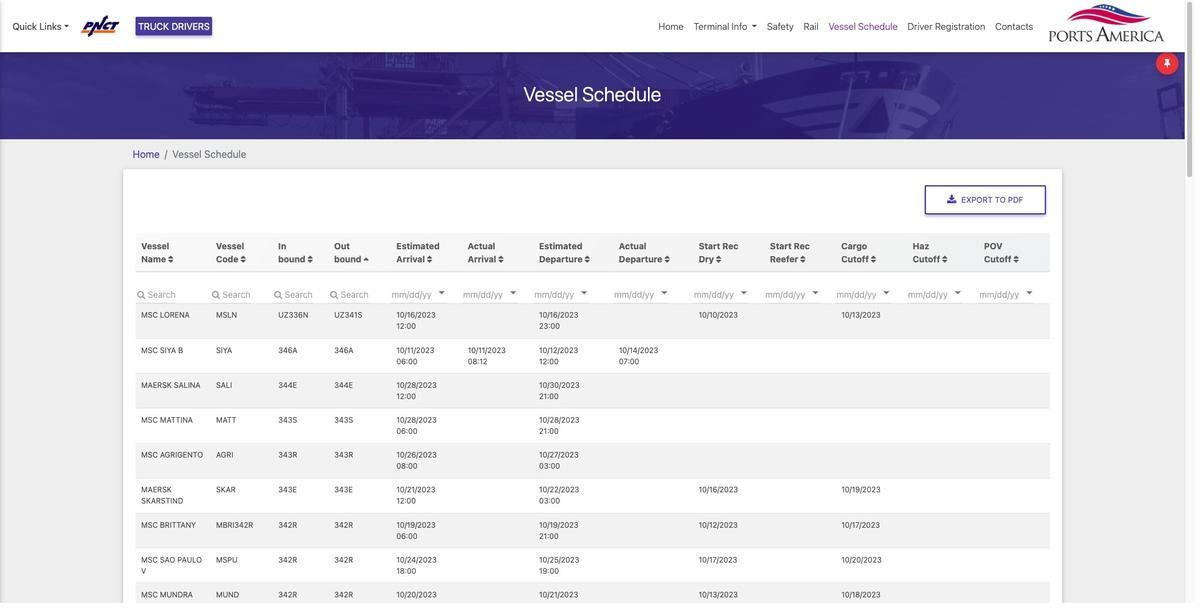 Task type: vqa. For each thing, say whether or not it's contained in the screenshot.
first 344E from the right
yes



Task type: locate. For each thing, give the bounding box(es) containing it.
1 vertical spatial 21:00
[[539, 427, 559, 436]]

3 msc from the top
[[141, 416, 158, 425]]

03:00 inside 10/27/2023 03:00
[[539, 462, 560, 471]]

10/28/2023 down 10/28/2023 12:00
[[397, 416, 437, 425]]

mm/dd/yy field up '10/16/2023 12:00'
[[391, 285, 465, 303]]

12:00 inside '10/16/2023 12:00'
[[397, 322, 416, 331]]

10/11/2023 up the 08:12
[[468, 346, 506, 355]]

10/27/2023 03:00
[[539, 451, 579, 471]]

10/21/2023 for 10/21/2023
[[539, 590, 578, 600]]

2 10/11/2023 from the left
[[468, 346, 506, 355]]

2 rec from the left
[[794, 241, 810, 251]]

0 horizontal spatial 10/11/2023
[[397, 346, 435, 355]]

03:00 down the 10/27/2023
[[539, 462, 560, 471]]

mundra
[[160, 590, 193, 600]]

skar
[[216, 485, 236, 495]]

1 horizontal spatial 10/12/2023
[[699, 520, 738, 530]]

1 vertical spatial 10/13/2023
[[699, 590, 738, 600]]

1 actual from the left
[[468, 241, 495, 251]]

10/11/2023 08:12
[[468, 346, 506, 366]]

arrival
[[397, 254, 425, 264], [468, 254, 496, 264]]

1 horizontal spatial 10/16/2023
[[539, 311, 579, 320]]

21:00 up "10/25/2023" at left
[[539, 532, 559, 541]]

0 horizontal spatial bound
[[278, 254, 306, 264]]

10/20/2023 down 18:00
[[397, 590, 437, 600]]

msc left b
[[141, 346, 158, 355]]

rec left start rec reefer
[[723, 241, 739, 251]]

343r
[[278, 451, 297, 460], [334, 451, 353, 460]]

vessel
[[829, 20, 856, 32], [524, 82, 578, 105], [172, 148, 202, 160], [141, 241, 169, 251], [216, 241, 244, 251]]

1 horizontal spatial estimated
[[539, 241, 583, 251]]

6 mm/dd/yy field from the left
[[764, 285, 839, 303]]

23:00
[[539, 322, 560, 331]]

truck drivers
[[138, 20, 210, 32]]

msc
[[141, 311, 158, 320], [141, 346, 158, 355], [141, 416, 158, 425], [141, 451, 158, 460], [141, 520, 158, 530], [141, 555, 158, 565], [141, 590, 158, 600]]

1 horizontal spatial 10/21/2023
[[539, 590, 578, 600]]

1 horizontal spatial 10/11/2023
[[468, 346, 506, 355]]

346a
[[278, 346, 298, 355], [334, 346, 354, 355]]

0 vertical spatial home
[[659, 20, 684, 32]]

10/22/2023
[[539, 485, 579, 495]]

346a down uz341s
[[334, 346, 354, 355]]

12:00 inside the 10/12/2023 12:00
[[539, 357, 559, 366]]

12:00 up 10/30/2023
[[539, 357, 559, 366]]

msc inside msc sao paulo v
[[141, 555, 158, 565]]

2 vertical spatial 06:00
[[397, 532, 418, 541]]

msc lorena
[[141, 311, 190, 320]]

1 vertical spatial schedule
[[582, 82, 661, 105]]

10/28/2023 for 12:00
[[397, 381, 437, 390]]

03:00 for 10/22/2023 03:00
[[539, 497, 560, 506]]

1 horizontal spatial 10/20/2023
[[842, 555, 882, 565]]

cutoff down pov
[[984, 254, 1012, 264]]

1 horizontal spatial start
[[770, 241, 792, 251]]

03:00 down '10/22/2023'
[[539, 497, 560, 506]]

10/13/2023
[[842, 311, 881, 320], [699, 590, 738, 600]]

2 horizontal spatial cutoff
[[984, 254, 1012, 264]]

mm/dd/yy field
[[391, 285, 465, 303], [462, 285, 537, 303], [533, 285, 608, 303], [613, 285, 688, 303], [693, 285, 768, 303], [764, 285, 839, 303], [836, 285, 910, 303], [907, 285, 982, 303], [978, 285, 1053, 303]]

08:00
[[397, 462, 418, 471]]

1 horizontal spatial vessel schedule
[[524, 82, 661, 105]]

uz336n
[[278, 311, 308, 320]]

2 horizontal spatial schedule
[[858, 20, 898, 32]]

msc for msc lorena
[[141, 311, 158, 320]]

msc sao paulo v
[[141, 555, 202, 576]]

mm/dd/yy field up 10/16/2023 23:00
[[533, 285, 608, 303]]

0 horizontal spatial cutoff
[[842, 254, 869, 264]]

2 06:00 from the top
[[397, 427, 418, 436]]

342r
[[278, 520, 297, 530], [334, 520, 353, 530], [278, 555, 297, 565], [334, 555, 353, 565], [278, 590, 297, 600], [334, 590, 353, 600]]

start up the "reefer"
[[770, 241, 792, 251]]

2 estimated from the left
[[539, 241, 583, 251]]

msc left mattina
[[141, 416, 158, 425]]

10/18/2023
[[842, 590, 881, 600]]

21:00 for 10/19/2023 21:00
[[539, 532, 559, 541]]

10/11/2023 down '10/16/2023 12:00'
[[397, 346, 435, 355]]

7 mm/dd/yy field from the left
[[836, 285, 910, 303]]

cutoff
[[842, 254, 869, 264], [913, 254, 940, 264], [984, 254, 1012, 264]]

1 horizontal spatial cutoff
[[913, 254, 940, 264]]

mm/dd/yy field up 10/10/2023
[[693, 285, 768, 303]]

3 open calendar image from the left
[[812, 292, 819, 295]]

0 vertical spatial 10/12/2023
[[539, 346, 578, 355]]

terminal info link
[[689, 14, 762, 38]]

0 horizontal spatial schedule
[[204, 148, 246, 160]]

mm/dd/yy field down actual arrival
[[462, 285, 537, 303]]

bound down in
[[278, 254, 306, 264]]

343e
[[278, 485, 297, 495], [334, 485, 353, 495]]

1 horizontal spatial rec
[[794, 241, 810, 251]]

1 vertical spatial maersk
[[141, 485, 172, 495]]

mm/dd/yy field down cargo cutoff
[[836, 285, 910, 303]]

10/25/2023
[[539, 555, 579, 565]]

10/11/2023 for 08:12
[[468, 346, 506, 355]]

1 horizontal spatial 343s
[[334, 416, 353, 425]]

home
[[659, 20, 684, 32], [133, 148, 160, 160]]

msc for msc sao paulo v
[[141, 555, 158, 565]]

mattina
[[160, 416, 193, 425]]

18:00
[[397, 567, 416, 576]]

10/28/2023 down 10/30/2023 21:00
[[539, 416, 580, 425]]

registration
[[935, 20, 986, 32]]

12:00 up "10/28/2023 06:00"
[[397, 392, 416, 401]]

1 vertical spatial 10/17/2023
[[699, 555, 737, 565]]

reefer
[[770, 254, 798, 264]]

0 horizontal spatial home link
[[133, 148, 160, 160]]

06:00 inside 10/19/2023 06:00
[[397, 532, 418, 541]]

0 horizontal spatial 344e
[[278, 381, 297, 390]]

0 horizontal spatial estimated
[[397, 241, 440, 251]]

actual inside actual departure
[[619, 241, 647, 251]]

open calendar image
[[439, 292, 445, 295], [510, 292, 516, 295], [741, 292, 747, 295], [884, 292, 890, 295], [1026, 292, 1033, 295]]

0 horizontal spatial 343e
[[278, 485, 297, 495]]

driver
[[908, 20, 933, 32]]

0 horizontal spatial 10/19/2023
[[397, 520, 436, 530]]

10/14/2023
[[619, 346, 658, 355]]

12:00 inside 10/28/2023 12:00
[[397, 392, 416, 401]]

schedule
[[858, 20, 898, 32], [582, 82, 661, 105], [204, 148, 246, 160]]

1 horizontal spatial schedule
[[582, 82, 661, 105]]

brittany
[[160, 520, 196, 530]]

salina
[[174, 381, 201, 390]]

start rec reefer
[[770, 241, 810, 264]]

10/12/2023 for 10/12/2023 12:00
[[539, 346, 578, 355]]

2 vertical spatial 21:00
[[539, 532, 559, 541]]

1 maersk from the top
[[141, 381, 172, 390]]

0 horizontal spatial actual
[[468, 241, 495, 251]]

0 vertical spatial 03:00
[[539, 462, 560, 471]]

06:00 up 10/28/2023 12:00
[[397, 357, 418, 366]]

0 vertical spatial schedule
[[858, 20, 898, 32]]

0 vertical spatial 06:00
[[397, 357, 418, 366]]

1 cutoff from the left
[[842, 254, 869, 264]]

cutoff down "cargo"
[[842, 254, 869, 264]]

2 21:00 from the top
[[539, 427, 559, 436]]

0 horizontal spatial start
[[699, 241, 721, 251]]

rec for start rec dry
[[723, 241, 739, 251]]

06:00 for 10/11/2023 06:00
[[397, 357, 418, 366]]

msc left the agrigento on the bottom left of page
[[141, 451, 158, 460]]

start inside the start rec dry
[[699, 241, 721, 251]]

rec
[[723, 241, 739, 251], [794, 241, 810, 251]]

0 horizontal spatial 10/12/2023
[[539, 346, 578, 355]]

5 mm/dd/yy field from the left
[[693, 285, 768, 303]]

1 msc from the top
[[141, 311, 158, 320]]

maersk left salina
[[141, 381, 172, 390]]

2 maersk from the top
[[141, 485, 172, 495]]

1 horizontal spatial departure
[[619, 254, 663, 264]]

1 03:00 from the top
[[539, 462, 560, 471]]

rec up the "reefer"
[[794, 241, 810, 251]]

msc up v on the bottom left of the page
[[141, 555, 158, 565]]

arrival for actual arrival
[[468, 254, 496, 264]]

bound inside in bound
[[278, 254, 306, 264]]

07:00
[[619, 357, 639, 366]]

None field
[[135, 285, 176, 303], [210, 285, 251, 303], [272, 285, 313, 303], [328, 285, 369, 303], [135, 285, 176, 303], [210, 285, 251, 303], [272, 285, 313, 303], [328, 285, 369, 303]]

6 msc from the top
[[141, 555, 158, 565]]

1 vertical spatial home link
[[133, 148, 160, 160]]

1 horizontal spatial 343r
[[334, 451, 353, 460]]

start inside start rec reefer
[[770, 241, 792, 251]]

10/14/2023 07:00
[[619, 346, 658, 366]]

1 horizontal spatial 10/13/2023
[[842, 311, 881, 320]]

actual inside actual arrival
[[468, 241, 495, 251]]

maersk inside maersk skarstind
[[141, 485, 172, 495]]

drivers
[[172, 20, 210, 32]]

0 vertical spatial 10/17/2023
[[842, 520, 880, 530]]

msc for msc siya b
[[141, 346, 158, 355]]

mm/dd/yy field down actual departure
[[613, 285, 688, 303]]

1 arrival from the left
[[397, 254, 425, 264]]

1 vertical spatial 10/12/2023
[[699, 520, 738, 530]]

truck
[[138, 20, 169, 32]]

cutoff for cargo
[[842, 254, 869, 264]]

10/20/2023 up 10/18/2023
[[842, 555, 882, 565]]

19:00
[[539, 567, 559, 576]]

rec inside the start rec dry
[[723, 241, 739, 251]]

1 vertical spatial vessel schedule
[[524, 82, 661, 105]]

1 departure from the left
[[539, 254, 583, 264]]

arrival inside estimated arrival
[[397, 254, 425, 264]]

1 horizontal spatial 344e
[[334, 381, 353, 390]]

21:00 inside 10/28/2023 21:00
[[539, 427, 559, 436]]

mm/dd/yy field down pov cutoff
[[978, 285, 1053, 303]]

10/28/2023 down '10/11/2023 06:00'
[[397, 381, 437, 390]]

06:00 inside "10/28/2023 06:00"
[[397, 427, 418, 436]]

21:00 up the 10/27/2023
[[539, 427, 559, 436]]

2 actual from the left
[[619, 241, 647, 251]]

2 mm/dd/yy field from the left
[[462, 285, 537, 303]]

344e
[[278, 381, 297, 390], [334, 381, 353, 390]]

msc for msc mundra viii
[[141, 590, 158, 600]]

3 cutoff from the left
[[984, 254, 1012, 264]]

open calendar image
[[581, 292, 588, 295], [661, 292, 667, 295], [812, 292, 819, 295], [955, 292, 961, 295]]

343s
[[278, 416, 297, 425], [334, 416, 353, 425]]

10/10/2023
[[699, 311, 738, 320]]

cutoff down haz at right top
[[913, 254, 940, 264]]

mm/dd/yy field down haz cutoff
[[907, 285, 982, 303]]

links
[[39, 20, 62, 32]]

2 open calendar image from the left
[[510, 292, 516, 295]]

1 open calendar image from the left
[[581, 292, 588, 295]]

start up dry
[[699, 241, 721, 251]]

siya up sali
[[216, 346, 232, 355]]

0 horizontal spatial vessel schedule
[[172, 148, 246, 160]]

1 horizontal spatial siya
[[216, 346, 232, 355]]

1 06:00 from the top
[[397, 357, 418, 366]]

msln
[[216, 311, 237, 320]]

open calendar image for fourth "mm/dd/yy" field from right
[[812, 292, 819, 295]]

maersk skarstind
[[141, 485, 183, 506]]

1 rec from the left
[[723, 241, 739, 251]]

msc inside "msc mundra viii"
[[141, 590, 158, 600]]

10/28/2023 06:00
[[397, 416, 437, 436]]

2 cutoff from the left
[[913, 254, 940, 264]]

siya left b
[[160, 346, 176, 355]]

quick links link
[[12, 19, 69, 33]]

1 horizontal spatial 343e
[[334, 485, 353, 495]]

1 vertical spatial 03:00
[[539, 497, 560, 506]]

1 21:00 from the top
[[539, 392, 559, 401]]

msc up viii
[[141, 590, 158, 600]]

0 horizontal spatial arrival
[[397, 254, 425, 264]]

0 horizontal spatial 10/16/2023
[[397, 311, 436, 320]]

0 horizontal spatial 10/21/2023
[[397, 485, 436, 495]]

1 horizontal spatial 346a
[[334, 346, 354, 355]]

2 bound from the left
[[334, 254, 362, 264]]

21:00 inside 10/30/2023 21:00
[[539, 392, 559, 401]]

5 msc from the top
[[141, 520, 158, 530]]

346a down uz336n
[[278, 346, 298, 355]]

2 arrival from the left
[[468, 254, 496, 264]]

1 siya from the left
[[160, 346, 176, 355]]

12:00 for 10/21/2023 12:00
[[397, 497, 416, 506]]

3 open calendar image from the left
[[741, 292, 747, 295]]

2 start from the left
[[770, 241, 792, 251]]

0 vertical spatial home link
[[654, 14, 689, 38]]

rec inside start rec reefer
[[794, 241, 810, 251]]

agrigento
[[160, 451, 203, 460]]

msc down skarstind
[[141, 520, 158, 530]]

viii
[[141, 602, 152, 603]]

cutoff for haz
[[913, 254, 940, 264]]

actual arrival
[[468, 241, 496, 264]]

0 horizontal spatial 346a
[[278, 346, 298, 355]]

0 horizontal spatial 10/13/2023
[[699, 590, 738, 600]]

10/28/2023 for 21:00
[[539, 416, 580, 425]]

departure for actual
[[619, 254, 663, 264]]

bound down out
[[334, 254, 362, 264]]

06:00 inside '10/11/2023 06:00'
[[397, 357, 418, 366]]

1 horizontal spatial 10/19/2023
[[539, 520, 579, 530]]

03:00
[[539, 462, 560, 471], [539, 497, 560, 506]]

08:12
[[468, 357, 488, 366]]

4 open calendar image from the left
[[955, 292, 961, 295]]

0 vertical spatial maersk
[[141, 381, 172, 390]]

1 10/11/2023 from the left
[[397, 346, 435, 355]]

cargo
[[842, 241, 867, 251]]

0 vertical spatial 10/21/2023
[[397, 485, 436, 495]]

10/12/2023
[[539, 346, 578, 355], [699, 520, 738, 530]]

mbri342r
[[216, 520, 253, 530]]

10/11/2023
[[397, 346, 435, 355], [468, 346, 506, 355]]

06:00
[[397, 357, 418, 366], [397, 427, 418, 436], [397, 532, 418, 541]]

0 horizontal spatial 343s
[[278, 416, 297, 425]]

10/21/2023 down 19:00
[[539, 590, 578, 600]]

1 horizontal spatial actual
[[619, 241, 647, 251]]

06:00 up 10/26/2023
[[397, 427, 418, 436]]

21:00 for 10/30/2023 21:00
[[539, 392, 559, 401]]

0 horizontal spatial 343r
[[278, 451, 297, 460]]

12:00 up 10/19/2023 06:00
[[397, 497, 416, 506]]

msc for msc mattina
[[141, 416, 158, 425]]

7 msc from the top
[[141, 590, 158, 600]]

actual for actual departure
[[619, 241, 647, 251]]

1 horizontal spatial bound
[[334, 254, 362, 264]]

10/16/2023
[[397, 311, 436, 320], [539, 311, 579, 320], [699, 485, 738, 495]]

1 estimated from the left
[[397, 241, 440, 251]]

12:00 inside 10/21/2023 12:00
[[397, 497, 416, 506]]

21:00 down 10/30/2023
[[539, 392, 559, 401]]

0 vertical spatial 10/20/2023
[[842, 555, 882, 565]]

bound inside out bound
[[334, 254, 362, 264]]

maersk for maersk skarstind
[[141, 485, 172, 495]]

safety link
[[762, 14, 799, 38]]

2 horizontal spatial 10/19/2023
[[842, 485, 881, 495]]

actual
[[468, 241, 495, 251], [619, 241, 647, 251]]

msc left lorena
[[141, 311, 158, 320]]

vessel schedule
[[829, 20, 898, 32], [524, 82, 661, 105], [172, 148, 246, 160]]

2 03:00 from the top
[[539, 497, 560, 506]]

1 vertical spatial home
[[133, 148, 160, 160]]

start for dry
[[699, 241, 721, 251]]

0 horizontal spatial rec
[[723, 241, 739, 251]]

rec for start rec reefer
[[794, 241, 810, 251]]

10/21/2023 down 08:00 in the bottom left of the page
[[397, 485, 436, 495]]

2 open calendar image from the left
[[661, 292, 667, 295]]

06:00 up the 10/24/2023
[[397, 532, 418, 541]]

10/19/2023 for 10/19/2023 21:00
[[539, 520, 579, 530]]

2 msc from the top
[[141, 346, 158, 355]]

0 horizontal spatial 10/17/2023
[[699, 555, 737, 565]]

0 vertical spatial 21:00
[[539, 392, 559, 401]]

1 vertical spatial 06:00
[[397, 427, 418, 436]]

sao
[[160, 555, 175, 565]]

2 343r from the left
[[334, 451, 353, 460]]

mm/dd/yy field down the "reefer"
[[764, 285, 839, 303]]

bound
[[278, 254, 306, 264], [334, 254, 362, 264]]

2 horizontal spatial 10/16/2023
[[699, 485, 738, 495]]

msc agrigento
[[141, 451, 203, 460]]

1 horizontal spatial arrival
[[468, 254, 496, 264]]

maersk up skarstind
[[141, 485, 172, 495]]

1 start from the left
[[699, 241, 721, 251]]

0 horizontal spatial siya
[[160, 346, 176, 355]]

estimated inside the estimated departure
[[539, 241, 583, 251]]

1 horizontal spatial home
[[659, 20, 684, 32]]

1 vertical spatial 10/21/2023
[[539, 590, 578, 600]]

1 bound from the left
[[278, 254, 306, 264]]

12:00 up '10/11/2023 06:00'
[[397, 322, 416, 331]]

10/21/2023 for 10/21/2023 12:00
[[397, 485, 436, 495]]

03:00 inside 10/22/2023 03:00
[[539, 497, 560, 506]]

0 vertical spatial vessel schedule
[[829, 20, 898, 32]]

departure for estimated
[[539, 254, 583, 264]]

10/16/2023 for 23:00
[[539, 311, 579, 320]]

21:00 inside "10/19/2023 21:00"
[[539, 532, 559, 541]]

3 06:00 from the top
[[397, 532, 418, 541]]

0 horizontal spatial departure
[[539, 254, 583, 264]]

1 horizontal spatial 10/17/2023
[[842, 520, 880, 530]]

terminal
[[694, 20, 729, 32]]

4 msc from the top
[[141, 451, 158, 460]]

3 21:00 from the top
[[539, 532, 559, 541]]

2 departure from the left
[[619, 254, 663, 264]]

msc for msc brittany
[[141, 520, 158, 530]]

2 346a from the left
[[334, 346, 354, 355]]

2 343e from the left
[[334, 485, 353, 495]]

0 horizontal spatial 10/20/2023
[[397, 590, 437, 600]]



Task type: describe. For each thing, give the bounding box(es) containing it.
matt
[[216, 416, 237, 425]]

0 horizontal spatial home
[[133, 148, 160, 160]]

driver registration link
[[903, 14, 991, 38]]

rail
[[804, 20, 819, 32]]

open calendar image for 2nd "mm/dd/yy" field from right
[[955, 292, 961, 295]]

10/30/2023
[[539, 381, 580, 390]]

10/11/2023 06:00
[[397, 346, 435, 366]]

1 open calendar image from the left
[[439, 292, 445, 295]]

estimated departure
[[539, 241, 583, 264]]

vessel name
[[141, 241, 169, 264]]

10/28/2023 21:00
[[539, 416, 580, 436]]

10/24/2023
[[397, 555, 437, 565]]

contacts
[[996, 20, 1034, 32]]

10/30/2023 21:00
[[539, 381, 580, 401]]

cargo cutoff
[[842, 241, 869, 264]]

10/24/2023 18:00
[[397, 555, 437, 576]]

agri
[[216, 451, 233, 460]]

download image
[[947, 195, 957, 205]]

info
[[732, 20, 748, 32]]

10/16/2023 for 12:00
[[397, 311, 436, 320]]

10/11/2023 for 06:00
[[397, 346, 435, 355]]

10/26/2023
[[397, 451, 437, 460]]

arrival for estimated arrival
[[397, 254, 425, 264]]

9 mm/dd/yy field from the left
[[978, 285, 1053, 303]]

2 344e from the left
[[334, 381, 353, 390]]

vessel code
[[216, 241, 244, 264]]

bound for out
[[334, 254, 362, 264]]

pov cutoff
[[984, 241, 1012, 264]]

start for reefer
[[770, 241, 792, 251]]

pdf
[[1008, 195, 1024, 205]]

lorena
[[160, 311, 190, 320]]

msc mattina
[[141, 416, 193, 425]]

2 siya from the left
[[216, 346, 232, 355]]

estimated for arrival
[[397, 241, 440, 251]]

open calendar image for 7th "mm/dd/yy" field from the right
[[581, 292, 588, 295]]

sali
[[216, 381, 232, 390]]

driver registration
[[908, 20, 986, 32]]

haz cutoff
[[913, 241, 940, 264]]

0 vertical spatial 10/13/2023
[[842, 311, 881, 320]]

12:00 for 10/12/2023 12:00
[[539, 357, 559, 366]]

mund
[[216, 590, 239, 600]]

msc brittany
[[141, 520, 196, 530]]

10/12/2023 12:00
[[539, 346, 578, 366]]

dry
[[699, 254, 714, 264]]

in bound
[[278, 241, 308, 264]]

cutoff for pov
[[984, 254, 1012, 264]]

3 mm/dd/yy field from the left
[[533, 285, 608, 303]]

estimated for departure
[[539, 241, 583, 251]]

03:00 for 10/27/2023 03:00
[[539, 462, 560, 471]]

b
[[178, 346, 183, 355]]

uz341s
[[334, 311, 362, 320]]

export to pdf link
[[925, 185, 1046, 215]]

10/19/2023 06:00
[[397, 520, 436, 541]]

v
[[141, 567, 146, 576]]

start rec dry
[[699, 241, 739, 264]]

1 343e from the left
[[278, 485, 297, 495]]

in
[[278, 241, 286, 251]]

pov
[[984, 241, 1003, 251]]

10/19/2023 for 10/19/2023
[[842, 485, 881, 495]]

1 343r from the left
[[278, 451, 297, 460]]

truck drivers link
[[136, 17, 212, 36]]

contacts link
[[991, 14, 1039, 38]]

paulo
[[177, 555, 202, 565]]

06:00 for 10/19/2023 06:00
[[397, 532, 418, 541]]

2 horizontal spatial vessel schedule
[[829, 20, 898, 32]]

2 vertical spatial schedule
[[204, 148, 246, 160]]

export
[[962, 195, 993, 205]]

msc for msc agrigento
[[141, 451, 158, 460]]

10/25/2023 19:00
[[539, 555, 579, 576]]

bound for in
[[278, 254, 306, 264]]

4 mm/dd/yy field from the left
[[613, 285, 688, 303]]

4 open calendar image from the left
[[884, 292, 890, 295]]

5 open calendar image from the left
[[1026, 292, 1033, 295]]

2 vertical spatial vessel schedule
[[172, 148, 246, 160]]

1 horizontal spatial home link
[[654, 14, 689, 38]]

maersk for maersk salina
[[141, 381, 172, 390]]

vessel schedule link
[[824, 14, 903, 38]]

skarstind
[[141, 497, 183, 506]]

10/22/2023 03:00
[[539, 485, 579, 506]]

rail link
[[799, 14, 824, 38]]

1 mm/dd/yy field from the left
[[391, 285, 465, 303]]

terminal info
[[694, 20, 748, 32]]

1 346a from the left
[[278, 346, 298, 355]]

safety
[[767, 20, 794, 32]]

code
[[216, 254, 239, 264]]

10/12/2023 for 10/12/2023
[[699, 520, 738, 530]]

msc mundra viii
[[141, 590, 193, 603]]

maersk salina
[[141, 381, 201, 390]]

1 343s from the left
[[278, 416, 297, 425]]

mspu
[[216, 555, 238, 565]]

to
[[995, 195, 1006, 205]]

12:00 for 10/16/2023 12:00
[[397, 322, 416, 331]]

06:00 for 10/28/2023 06:00
[[397, 427, 418, 436]]

1 vertical spatial 10/20/2023
[[397, 590, 437, 600]]

msc siya b
[[141, 346, 183, 355]]

quick
[[12, 20, 37, 32]]

2 343s from the left
[[334, 416, 353, 425]]

10/19/2023 for 10/19/2023 06:00
[[397, 520, 436, 530]]

open calendar image for sixth "mm/dd/yy" field from the right
[[661, 292, 667, 295]]

actual for actual arrival
[[468, 241, 495, 251]]

export to pdf
[[962, 195, 1024, 205]]

8 mm/dd/yy field from the left
[[907, 285, 982, 303]]

10/28/2023 for 06:00
[[397, 416, 437, 425]]

10/16/2023 12:00
[[397, 311, 436, 331]]

haz
[[913, 241, 930, 251]]

1 344e from the left
[[278, 381, 297, 390]]

10/19/2023 21:00
[[539, 520, 579, 541]]

10/27/2023
[[539, 451, 579, 460]]

actual departure
[[619, 241, 663, 264]]

quick links
[[12, 20, 62, 32]]

out
[[334, 241, 350, 251]]

12:00 for 10/28/2023 12:00
[[397, 392, 416, 401]]

21:00 for 10/28/2023 21:00
[[539, 427, 559, 436]]



